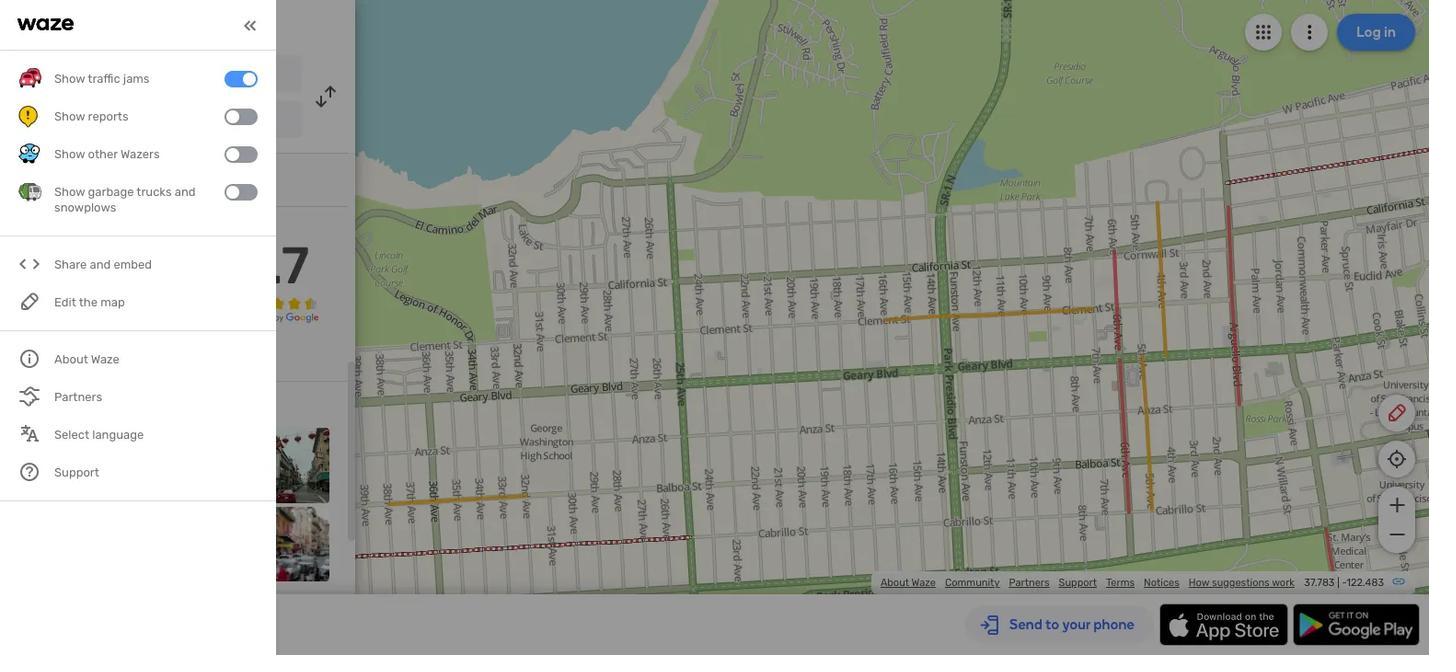 Task type: locate. For each thing, give the bounding box(es) containing it.
0 horizontal spatial san
[[67, 67, 90, 83]]

driving directions
[[110, 15, 245, 35]]

0 vertical spatial san
[[67, 67, 90, 83]]

san
[[67, 67, 90, 83], [138, 115, 158, 128]]

driving
[[110, 15, 165, 35]]

1 horizontal spatial san
[[138, 115, 158, 128]]

support link
[[1059, 577, 1097, 589]]

san left francisco, at the left of the page
[[138, 115, 158, 128]]

how suggestions work link
[[1189, 577, 1295, 589]]

show reviews
[[18, 349, 100, 365]]

image 8 of chinatown, sf image
[[254, 507, 330, 582]]

share and embed link
[[18, 246, 258, 284]]

and
[[90, 258, 111, 272]]

37.783 | -122.483
[[1304, 577, 1384, 589]]

suggestions
[[1212, 577, 1270, 589]]

embed
[[114, 258, 152, 272]]

code image
[[18, 253, 41, 276]]

san inside 'san francisco' 'button'
[[67, 67, 90, 83]]

photos
[[30, 400, 72, 416]]

computer image
[[18, 166, 40, 188]]

1 vertical spatial san
[[138, 115, 158, 128]]

support
[[1059, 577, 1097, 589]]

reviews
[[55, 349, 100, 365]]

francisco,
[[161, 115, 213, 128]]

usa
[[236, 115, 258, 128]]

1
[[18, 304, 24, 320]]

location image
[[18, 109, 40, 131]]

5
[[18, 245, 26, 261]]

san left the francisco
[[67, 67, 90, 83]]

work
[[1272, 577, 1295, 589]]

122.483
[[1347, 577, 1384, 589]]

san francisco
[[67, 67, 152, 83]]

about waze community partners support terms notices how suggestions work
[[881, 577, 1295, 589]]

pencil image
[[1386, 402, 1408, 424]]

terms
[[1106, 577, 1135, 589]]

4
[[18, 260, 26, 275]]

zoom out image
[[1386, 524, 1409, 546]]

partners
[[1009, 577, 1050, 589]]

about
[[881, 577, 909, 589]]



Task type: vqa. For each thing, say whether or not it's contained in the screenshot.
'&'
no



Task type: describe. For each thing, give the bounding box(es) containing it.
4.7
[[236, 236, 309, 296]]

link image
[[1392, 574, 1406, 589]]

how
[[1189, 577, 1210, 589]]

image 3 of chinatown, sf image
[[176, 428, 251, 503]]

review summary
[[18, 221, 121, 237]]

share and embed
[[54, 258, 152, 272]]

francisco
[[93, 67, 152, 83]]

current location image
[[18, 63, 40, 85]]

americanchinatown.com
[[55, 168, 203, 184]]

image 1 of chinatown, sf image
[[18, 428, 93, 503]]

37.783
[[1304, 577, 1335, 589]]

directions
[[169, 15, 245, 35]]

share
[[54, 258, 87, 272]]

chinatown san francisco, ca, usa
[[67, 113, 258, 129]]

community
[[945, 577, 1000, 589]]

8 photos
[[18, 400, 72, 416]]

image 2 of chinatown, sf image
[[97, 428, 172, 503]]

5 4 2 1
[[18, 245, 26, 320]]

notices
[[1144, 577, 1180, 589]]

-
[[1342, 577, 1347, 589]]

terms link
[[1106, 577, 1135, 589]]

|
[[1338, 577, 1340, 589]]

review
[[18, 221, 61, 237]]

show
[[18, 349, 52, 365]]

chinatown
[[67, 113, 132, 129]]

waze
[[912, 577, 936, 589]]

ca,
[[216, 115, 234, 128]]

2
[[18, 289, 26, 305]]

zoom in image
[[1386, 494, 1409, 516]]

summary
[[64, 221, 121, 237]]

8
[[18, 400, 27, 416]]

notices link
[[1144, 577, 1180, 589]]

san inside chinatown san francisco, ca, usa
[[138, 115, 158, 128]]

san francisco button
[[53, 55, 302, 92]]

partners link
[[1009, 577, 1050, 589]]

community link
[[945, 577, 1000, 589]]

image 4 of chinatown, sf image
[[254, 428, 330, 503]]

about waze link
[[881, 577, 936, 589]]



